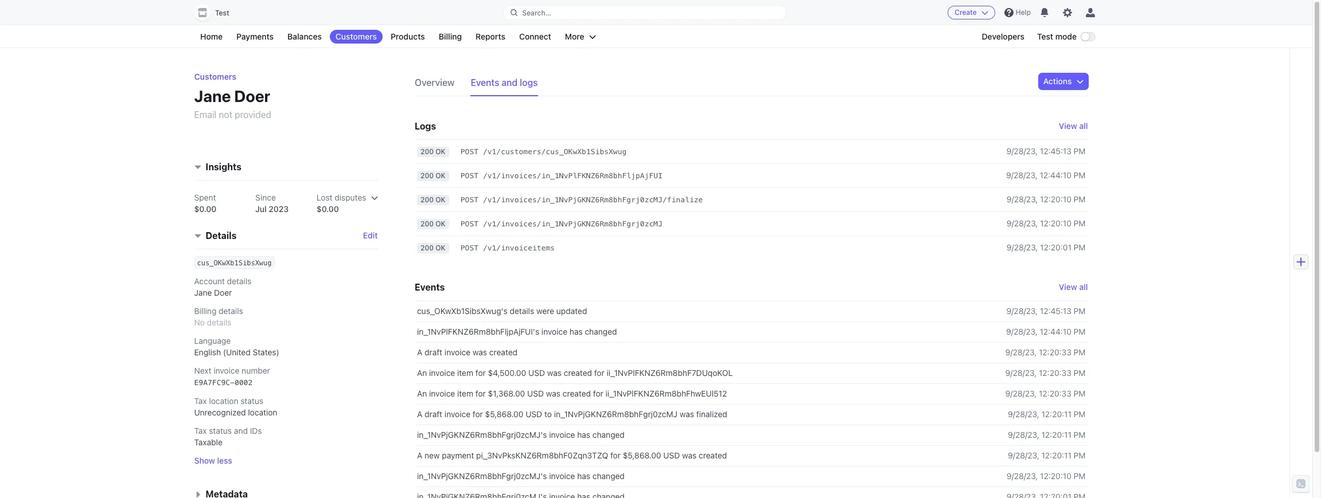 Task type: describe. For each thing, give the bounding box(es) containing it.
2 pm from the top
[[1074, 170, 1086, 180]]

taxable
[[194, 438, 223, 448]]

draft for a draft invoice was created
[[425, 348, 442, 357]]

usd for $4,500.00
[[528, 368, 545, 378]]

a new payment pi_3nvpksknz6rm8bhf0zqn3tzq for $5,868.00 usd was created
[[417, 451, 727, 461]]

billing details no details
[[194, 307, 243, 328]]

insights button
[[190, 156, 242, 174]]

was inside a draft invoice for $5,868.00 usd to in_1nvpjgknz6rm8bhfgrj0zcmj was finalized link
[[680, 410, 694, 419]]

billing for billing
[[439, 32, 462, 41]]

post /v1/invoices/in_1nvpjgknz6rm8bhfgrj0zcmj/finalize
[[461, 196, 703, 204]]

balances
[[287, 32, 322, 41]]

more
[[565, 32, 584, 41]]

tax status and ids taxable
[[194, 427, 262, 448]]

usd for $5,868.00
[[526, 410, 542, 419]]

pm inside '9/28/23, 12:45:13 pm' link
[[1074, 306, 1086, 316]]

a for a draft invoice for $5,868.00 usd to in_1nvpjgknz6rm8bhfgrj0zcmj was finalized
[[417, 410, 422, 419]]

was inside the a new payment pi_3nvpksknz6rm8bhf0zqn3tzq for $5,868.00 usd was created link
[[682, 451, 697, 461]]

cus_okwxb1sibsxwug button
[[197, 257, 272, 269]]

200 for post /v1/customers/cus_okwxb1sibsxwug
[[421, 147, 434, 156]]

(united
[[223, 348, 251, 358]]

pm inside 9/28/23, 12:20:10 pm link
[[1074, 472, 1086, 481]]

post for post /v1/invoiceitems
[[461, 244, 478, 252]]

a draft invoice for $5,868.00 usd to in_1nvpjgknz6rm8bhfgrj0zcmj was finalized link
[[415, 404, 992, 425]]

and inside tax status and ids taxable
[[234, 427, 248, 436]]

200 for post /v1/invoiceitems
[[421, 244, 434, 252]]

account
[[194, 277, 225, 287]]

1 vertical spatial customers link
[[194, 72, 237, 81]]

details for account
[[227, 277, 252, 287]]

language
[[194, 336, 231, 346]]

200 ok for post /v1/invoices/in_1nvpjgknz6rm8bhfgrj0zcmj/finalize
[[421, 196, 446, 204]]

1 pm from the top
[[1074, 146, 1086, 156]]

connect
[[519, 32, 551, 41]]

less
[[217, 456, 232, 466]]

payments
[[236, 32, 274, 41]]

to
[[544, 410, 552, 419]]

2 12:44:10 from the top
[[1040, 327, 1072, 337]]

payment
[[442, 451, 474, 461]]

in_1nvpjgknz6rm8bhfgrj0zcmj
[[554, 410, 678, 419]]

for down a draft invoice was created
[[475, 368, 486, 378]]

200 ok for post /v1/invoices/in_1nvplfknz6rm8bhfljpajfui
[[421, 172, 446, 180]]

/v1/invoices/in_1nvpjgknz6rm8bhfgrj0zcmj/finalize
[[483, 196, 703, 204]]

9/28/23, 12:20:10 pm for /v1/invoices/in_1nvpjgknz6rm8bhfgrj0zcmj
[[1007, 219, 1086, 228]]

create
[[955, 8, 977, 17]]

for left $1,368.00
[[475, 389, 486, 399]]

2 9/28/23, 12:45:13 pm from the top
[[1007, 306, 1086, 316]]

9/28/23, 12:20:33 pm link for ii_1nvplfknz6rm8bhf7duqokol
[[1001, 363, 1088, 384]]

post for post /v1/customers/cus_okwxb1sibsxwug
[[461, 147, 478, 156]]

developers
[[982, 32, 1025, 41]]

customers for customers jane doer email not provided
[[194, 72, 237, 81]]

200 ok for post /v1/customers/cus_okwxb1sibsxwug
[[421, 147, 446, 156]]

12:20:01
[[1040, 243, 1072, 252]]

cus_okwxb1sibsxwug's details were updated
[[417, 306, 587, 316]]

e9a7fc9c-
[[194, 379, 235, 388]]

cus_okwxb1sibsxwug's
[[417, 306, 508, 316]]

13 pm from the top
[[1074, 451, 1086, 461]]

9 pm from the top
[[1074, 368, 1086, 378]]

new
[[425, 451, 440, 461]]

2023
[[269, 204, 289, 214]]

was inside a draft invoice was created link
[[473, 348, 487, 357]]

1 horizontal spatial $5,868.00
[[623, 451, 661, 461]]

3 12:20:10 from the top
[[1040, 472, 1072, 481]]

a draft invoice was created link
[[415, 342, 992, 363]]

cus_okwxb1sibsxwug's details were updated link
[[415, 301, 992, 322]]

/v1/invoices/in_1nvpjgknz6rm8bhfgrj0zcmj
[[483, 220, 663, 228]]

9/28/23, 12:20:01 pm
[[1007, 243, 1086, 252]]

home
[[200, 32, 223, 41]]

2 $0.00 from the left
[[317, 204, 339, 214]]

logs
[[415, 121, 436, 131]]

updated
[[556, 306, 587, 316]]

/v1/customers/cus_okwxb1sibsxwug
[[483, 147, 627, 156]]

help button
[[1000, 3, 1035, 22]]

was inside an invoice item for $4,500.00 usd was created for ii_1nvplfknz6rm8bhf7duqokol link
[[547, 368, 562, 378]]

200 for post /v1/invoices/in_1nvplfknz6rm8bhfljpajfui
[[421, 172, 434, 180]]

details button
[[190, 225, 237, 243]]

has for 9/28/23, 12:44:10 pm
[[570, 327, 583, 337]]

developers link
[[976, 30, 1030, 44]]

view for events
[[1059, 282, 1077, 292]]

not
[[219, 110, 233, 120]]

9/28/23, 12:44:10 pm link
[[1001, 322, 1088, 342]]

9/28/23, 12:20:33 pm for ii_1nvplfknz6rm8bhfhweul512
[[1005, 389, 1086, 399]]

ok for post /v1/customers/cus_okwxb1sibsxwug
[[436, 147, 446, 156]]

email
[[194, 110, 217, 120]]

overview
[[415, 77, 455, 88]]

in_1nvpjgknz6rm8bhfgrj0zcmj's invoice has changed for 9/28/23, 12:20:10 pm
[[417, 472, 625, 481]]

test mode
[[1037, 32, 1077, 41]]

products link
[[385, 30, 431, 44]]

pi_3nvpksknz6rm8bhf0zqn3tzq
[[476, 451, 608, 461]]

reports link
[[470, 30, 511, 44]]

in_1nvpjgknz6rm8bhfgrj0zcmj's for 9/28/23, 12:20:10 pm
[[417, 472, 547, 481]]

$4,500.00
[[488, 368, 526, 378]]

no
[[194, 318, 205, 328]]

details up language at the bottom left
[[207, 318, 232, 328]]

9/28/23, 12:20:11 pm for created
[[1008, 451, 1086, 461]]

a draft invoice for $5,868.00 usd to in_1nvpjgknz6rm8bhfgrj0zcmj was finalized
[[417, 410, 727, 419]]

help
[[1016, 8, 1031, 17]]

in_1nvpjgknz6rm8bhfgrj0zcmj's invoice has changed link for 9/28/23, 12:20:11 pm
[[415, 425, 992, 446]]

an invoice item for $4,500.00 usd was created for ii_1nvplfknz6rm8bhf7duqokol
[[417, 368, 733, 378]]

since jul 2023
[[256, 193, 289, 214]]

pm inside 9/28/23, 12:44:10 pm link
[[1074, 327, 1086, 337]]

details for cus_okwxb1sibsxwug's
[[510, 306, 534, 316]]

since
[[256, 193, 276, 203]]

9/28/23, 12:20:11 pm link for was
[[1001, 404, 1088, 425]]

0 vertical spatial location
[[209, 397, 239, 406]]

svg image
[[1077, 78, 1083, 85]]

an for an invoice item for $1,368.00 usd was created for ii_1nvplfknz6rm8bhfhweul512
[[417, 389, 427, 399]]

a for a draft invoice was created
[[417, 348, 422, 357]]

post /v1/invoiceitems
[[461, 244, 555, 252]]

an invoice item for $1,368.00 usd was created for ii_1nvplfknz6rm8bhfhweul512 link
[[415, 384, 992, 404]]

for up in_1nvpjgknz6rm8bhfgrj0zcmj
[[593, 389, 603, 399]]

spent $0.00
[[194, 193, 217, 214]]

9/28/23, 12:20:33 pm for ii_1nvplfknz6rm8bhf7duqokol
[[1005, 368, 1086, 378]]

english
[[194, 348, 221, 358]]

jul
[[256, 204, 267, 214]]

language english (united states)
[[194, 336, 280, 358]]

balances link
[[282, 30, 328, 44]]

test button
[[194, 5, 241, 21]]

ok for post /v1/invoices/in_1nvpjgknz6rm8bhfgrj0zcmj/finalize
[[436, 196, 446, 204]]

created down 'an invoice item for $4,500.00 usd was created for ii_1nvplfknz6rm8bhf7duqokol'
[[563, 389, 591, 399]]

billing link
[[433, 30, 468, 44]]

200 ok for post /v1/invoices/in_1nvpjgknz6rm8bhfgrj0zcmj
[[421, 220, 446, 228]]

actions
[[1043, 76, 1072, 86]]

4 pm from the top
[[1074, 219, 1086, 228]]

lost
[[317, 193, 333, 203]]

in_1nvpjgknz6rm8bhfgrj0zcmj's invoice has changed link for 9/28/23, 12:20:10 pm
[[415, 466, 992, 487]]

lost disputes
[[317, 193, 367, 203]]

next
[[194, 366, 212, 376]]

a new payment pi_3nvpksknz6rm8bhf0zqn3tzq for $5,868.00 usd was created link
[[415, 446, 992, 466]]

show less
[[194, 456, 232, 466]]

and inside button
[[502, 77, 518, 88]]

products
[[391, 32, 425, 41]]

post for post /v1/invoices/in_1nvpjgknz6rm8bhfgrj0zcmj
[[461, 220, 478, 228]]

0 horizontal spatial $5,868.00
[[485, 410, 523, 419]]

$1,368.00
[[488, 389, 525, 399]]

12:20:33 for ii_1nvplfknz6rm8bhf7duqokol
[[1039, 368, 1072, 378]]

account details jane doer
[[194, 277, 252, 298]]

12:20:10 for post /v1/invoices/in_1nvpjgknz6rm8bhfgrj0zcmj/finalize
[[1040, 194, 1072, 204]]



Task type: locate. For each thing, give the bounding box(es) containing it.
2 12:45:13 from the top
[[1040, 306, 1072, 316]]

1 12:20:11 from the top
[[1042, 410, 1072, 419]]

9/28/23, 12:20:33 pm link
[[1001, 342, 1088, 363], [1001, 363, 1088, 384], [1001, 384, 1088, 404]]

provided
[[235, 110, 272, 120]]

1 vertical spatial status
[[209, 427, 232, 436]]

details down account details jane doer
[[219, 307, 243, 316]]

customers jane doer email not provided
[[194, 72, 272, 120]]

created down 'finalized'
[[699, 451, 727, 461]]

7 pm from the top
[[1074, 327, 1086, 337]]

has down "a draft invoice for $5,868.00 usd to in_1nvpjgknz6rm8bhfgrj0zcmj was finalized"
[[577, 430, 590, 440]]

2 in_1nvpjgknz6rm8bhfgrj0zcmj's invoice has changed from the top
[[417, 472, 625, 481]]

1 horizontal spatial location
[[248, 408, 278, 418]]

0 vertical spatial and
[[502, 77, 518, 88]]

view all down svg icon
[[1059, 121, 1088, 131]]

2 vertical spatial 12:20:10
[[1040, 472, 1072, 481]]

2 draft from the top
[[425, 410, 442, 419]]

1 vertical spatial all
[[1079, 282, 1088, 292]]

events left logs
[[471, 77, 499, 88]]

0 vertical spatial view
[[1059, 121, 1077, 131]]

1 vertical spatial draft
[[425, 410, 442, 419]]

4 ok from the top
[[436, 220, 446, 228]]

0 vertical spatial 12:20:11
[[1042, 410, 1072, 419]]

2 vertical spatial 9/28/23, 12:20:10 pm
[[1007, 472, 1086, 481]]

status down the 0002
[[241, 397, 264, 406]]

3 200 from the top
[[421, 196, 434, 204]]

3 200 ok from the top
[[421, 196, 446, 204]]

2 9/28/23, 12:20:10 pm from the top
[[1007, 219, 1086, 228]]

1 item from the top
[[457, 368, 473, 378]]

post
[[461, 147, 478, 156], [461, 172, 478, 180], [461, 196, 478, 204], [461, 220, 478, 228], [461, 244, 478, 252]]

and left logs
[[502, 77, 518, 88]]

has for 9/28/23, 12:20:11 pm
[[577, 430, 590, 440]]

more button
[[559, 30, 602, 44]]

9/28/23, 12:20:11 pm for was
[[1008, 410, 1086, 419]]

1 9/28/23, 12:20:33 pm link from the top
[[1001, 342, 1088, 363]]

0 horizontal spatial location
[[209, 397, 239, 406]]

post /v1/customers/cus_okwxb1sibsxwug
[[461, 147, 627, 156]]

tab list
[[415, 73, 554, 96]]

view up '9/28/23, 12:45:13 pm' link
[[1059, 282, 1077, 292]]

all for logs
[[1079, 121, 1088, 131]]

tax for tax location status unrecognized location
[[194, 397, 207, 406]]

2 12:20:10 from the top
[[1040, 219, 1072, 228]]

events inside button
[[471, 77, 499, 88]]

was down in_1nvplfknz6rm8bhfljpajfui's
[[473, 348, 487, 357]]

200 ok for post /v1/invoiceitems
[[421, 244, 446, 252]]

0 horizontal spatial billing
[[194, 307, 217, 316]]

1 vertical spatial 9/28/23, 12:20:33 pm
[[1005, 368, 1086, 378]]

0 vertical spatial 12:45:13
[[1040, 146, 1072, 156]]

1 9/28/23, 12:20:11 pm link from the top
[[1001, 404, 1088, 425]]

2 view from the top
[[1059, 282, 1077, 292]]

created
[[489, 348, 518, 357], [564, 368, 592, 378], [563, 389, 591, 399], [699, 451, 727, 461]]

and left ids
[[234, 427, 248, 436]]

disputes
[[335, 193, 367, 203]]

1 9/28/23, 12:20:11 pm from the top
[[1008, 410, 1086, 419]]

in_1nvpjgknz6rm8bhfgrj0zcmj's for 9/28/23, 12:20:11 pm
[[417, 430, 547, 440]]

usd down a draft invoice for $5,868.00 usd to in_1nvpjgknz6rm8bhfgrj0zcmj was finalized link
[[663, 451, 680, 461]]

events for events
[[415, 282, 445, 293]]

billing up the no
[[194, 307, 217, 316]]

12 pm from the top
[[1074, 430, 1086, 440]]

1 9/28/23, 12:20:10 pm from the top
[[1007, 194, 1086, 204]]

12:45:13
[[1040, 146, 1072, 156], [1040, 306, 1072, 316]]

customers inside the customers jane doer email not provided
[[194, 72, 237, 81]]

has down updated at the bottom left of page
[[570, 327, 583, 337]]

0 vertical spatial has
[[570, 327, 583, 337]]

was up to
[[546, 389, 561, 399]]

logs
[[520, 77, 538, 88]]

was left 'finalized'
[[680, 410, 694, 419]]

200 ok
[[421, 147, 446, 156], [421, 172, 446, 180], [421, 196, 446, 204], [421, 220, 446, 228], [421, 244, 446, 252]]

1 vertical spatial changed
[[593, 430, 625, 440]]

2 vertical spatial has
[[577, 472, 590, 481]]

tax inside tax status and ids taxable
[[194, 427, 207, 436]]

0 vertical spatial billing
[[439, 32, 462, 41]]

in_1nvpjgknz6rm8bhfgrj0zcmj's invoice has changed for 9/28/23, 12:20:11 pm
[[417, 430, 625, 440]]

/v1/invoices/in_1nvplfknz6rm8bhfljpajfui
[[483, 172, 663, 180]]

200 for post /v1/invoices/in_1nvpjgknz6rm8bhfgrj0zcmj/finalize
[[421, 196, 434, 204]]

0 horizontal spatial and
[[234, 427, 248, 436]]

4 post from the top
[[461, 220, 478, 228]]

usd for $1,368.00
[[527, 389, 544, 399]]

were
[[536, 306, 554, 316]]

jane up email
[[194, 87, 231, 106]]

all down svg icon
[[1079, 121, 1088, 131]]

1 jane from the top
[[194, 87, 231, 106]]

states)
[[253, 348, 280, 358]]

1 vertical spatial and
[[234, 427, 248, 436]]

view all for events
[[1059, 282, 1088, 292]]

created up $4,500.00
[[489, 348, 518, 357]]

$5,868.00 down $1,368.00
[[485, 410, 523, 419]]

draft down in_1nvplfknz6rm8bhfljpajfui's
[[425, 348, 442, 357]]

number
[[242, 366, 270, 376]]

was up an invoice item for $1,368.00 usd was created for ii_1nvplfknz6rm8bhfhweul512
[[547, 368, 562, 378]]

1 vertical spatial view all link
[[1059, 282, 1088, 293]]

billing inside billing details no details
[[194, 307, 217, 316]]

usd right $4,500.00
[[528, 368, 545, 378]]

events up cus_okwxb1sibsxwug's
[[415, 282, 445, 293]]

12:20:11 for created
[[1042, 451, 1072, 461]]

doer inside account details jane doer
[[214, 288, 232, 298]]

0 vertical spatial 12:20:10
[[1040, 194, 1072, 204]]

1 in_1nvpjgknz6rm8bhfgrj0zcmj's from the top
[[417, 430, 547, 440]]

0 vertical spatial all
[[1079, 121, 1088, 131]]

test for test
[[215, 9, 229, 17]]

$0.00 down lost
[[317, 204, 339, 214]]

0 vertical spatial view all
[[1059, 121, 1088, 131]]

all for events
[[1079, 282, 1088, 292]]

1 vertical spatial 9/28/23, 12:44:10 pm
[[1006, 327, 1086, 337]]

1 a from the top
[[417, 348, 422, 357]]

1 post from the top
[[461, 147, 478, 156]]

2 jane from the top
[[194, 288, 212, 298]]

changed for 9/28/23, 12:20:11 pm
[[593, 430, 625, 440]]

test left mode
[[1037, 32, 1053, 41]]

a for a new payment pi_3nvpksknz6rm8bhf0zqn3tzq for $5,868.00 usd was created
[[417, 451, 422, 461]]

ok for post /v1/invoices/in_1nvplfknz6rm8bhfljpajfui
[[436, 172, 446, 180]]

all
[[1079, 121, 1088, 131], [1079, 282, 1088, 292]]

1 in_1nvpjgknz6rm8bhfgrj0zcmj's invoice has changed link from the top
[[415, 425, 992, 446]]

1 9/28/23, 12:44:10 pm from the top
[[1006, 170, 1086, 180]]

12:20:33
[[1039, 348, 1072, 357], [1039, 368, 1072, 378], [1039, 389, 1072, 399]]

usd
[[528, 368, 545, 378], [527, 389, 544, 399], [526, 410, 542, 419], [663, 451, 680, 461]]

2 tax from the top
[[194, 427, 207, 436]]

5 pm from the top
[[1074, 243, 1086, 252]]

doer up provided
[[235, 87, 271, 106]]

view all link down svg icon
[[1059, 120, 1088, 132]]

in_1nvpjgknz6rm8bhfgrj0zcmj's invoice has changed up pi_3nvpksknz6rm8bhf0zqn3tzq
[[417, 430, 625, 440]]

customers
[[336, 32, 377, 41], [194, 72, 237, 81]]

12:20:10 for post /v1/invoices/in_1nvpjgknz6rm8bhfgrj0zcmj
[[1040, 219, 1072, 228]]

changed for 9/28/23, 12:44:10 pm
[[585, 327, 617, 337]]

$0.00
[[194, 204, 217, 214], [317, 204, 339, 214]]

customers up email
[[194, 72, 237, 81]]

2 200 from the top
[[421, 172, 434, 180]]

2 vertical spatial a
[[417, 451, 422, 461]]

create button
[[948, 6, 995, 20]]

1 vertical spatial 9/28/23, 12:20:11 pm
[[1008, 430, 1086, 440]]

doer inside the customers jane doer email not provided
[[235, 87, 271, 106]]

test up "home"
[[215, 9, 229, 17]]

1 draft from the top
[[425, 348, 442, 357]]

in_1nvpjgknz6rm8bhfgrj0zcmj's down the payment
[[417, 472, 547, 481]]

0 vertical spatial $5,868.00
[[485, 410, 523, 419]]

insights
[[206, 162, 242, 172]]

2 12:20:11 from the top
[[1042, 430, 1072, 440]]

details up in_1nvplfknz6rm8bhfljpajfui's invoice has changed
[[510, 306, 534, 316]]

2 post from the top
[[461, 172, 478, 180]]

pm
[[1074, 146, 1086, 156], [1074, 170, 1086, 180], [1074, 194, 1086, 204], [1074, 219, 1086, 228], [1074, 243, 1086, 252], [1074, 306, 1086, 316], [1074, 327, 1086, 337], [1074, 348, 1086, 357], [1074, 368, 1086, 378], [1074, 389, 1086, 399], [1074, 410, 1086, 419], [1074, 430, 1086, 440], [1074, 451, 1086, 461], [1074, 472, 1086, 481]]

Search… search field
[[504, 5, 786, 20]]

/v1/invoiceitems
[[483, 244, 555, 252]]

jane inside account details jane doer
[[194, 288, 212, 298]]

0 vertical spatial item
[[457, 368, 473, 378]]

3 12:20:33 from the top
[[1039, 389, 1072, 399]]

0 vertical spatial customers link
[[330, 30, 383, 44]]

1 view all link from the top
[[1059, 120, 1088, 132]]

tax up the unrecognized
[[194, 397, 207, 406]]

3 12:20:11 from the top
[[1042, 451, 1072, 461]]

12:20:33 for ii_1nvplfknz6rm8bhfhweul512
[[1039, 389, 1072, 399]]

Search… text field
[[504, 5, 786, 20]]

ii_1nvplfknz6rm8bhf7duqokol
[[607, 368, 733, 378]]

tax up taxable
[[194, 427, 207, 436]]

post /v1/invoices/in_1nvplfknz6rm8bhfljpajfui
[[461, 172, 663, 180]]

4 200 from the top
[[421, 220, 434, 228]]

1 vertical spatial 12:45:13
[[1040, 306, 1072, 316]]

in_1nvplfknz6rm8bhfljpajfui's invoice has changed link
[[415, 322, 992, 342]]

item for $4,500.00
[[457, 368, 473, 378]]

all up '9/28/23, 12:45:13 pm' link
[[1079, 282, 1088, 292]]

show
[[194, 456, 215, 466]]

1 vertical spatial 9/28/23, 12:20:10 pm
[[1007, 219, 1086, 228]]

cus_okwxb1sibsxwug
[[197, 260, 272, 268]]

1 vertical spatial in_1nvpjgknz6rm8bhfgrj0zcmj's invoice has changed
[[417, 472, 625, 481]]

0 vertical spatial in_1nvpjgknz6rm8bhfgrj0zcmj's invoice has changed link
[[415, 425, 992, 446]]

view down actions popup button
[[1059, 121, 1077, 131]]

jane inside the customers jane doer email not provided
[[194, 87, 231, 106]]

doer down account
[[214, 288, 232, 298]]

invoice inside "next invoice number e9a7fc9c-0002"
[[214, 366, 240, 376]]

mode
[[1055, 32, 1077, 41]]

1 vertical spatial 9/28/23, 12:45:13 pm
[[1007, 306, 1086, 316]]

changed for 9/28/23, 12:20:10 pm
[[593, 472, 625, 481]]

9/28/23, 12:20:33 pm
[[1005, 348, 1086, 357], [1005, 368, 1086, 378], [1005, 389, 1086, 399]]

customers left products
[[336, 32, 377, 41]]

ok for post /v1/invoices/in_1nvpjgknz6rm8bhfgrj0zcmj
[[436, 220, 446, 228]]

0 vertical spatial 9/28/23, 12:20:33 pm
[[1005, 348, 1086, 357]]

item
[[457, 368, 473, 378], [457, 389, 473, 399]]

item for $1,368.00
[[457, 389, 473, 399]]

details
[[206, 231, 237, 241]]

200 for post /v1/invoices/in_1nvpjgknz6rm8bhfgrj0zcmj
[[421, 220, 434, 228]]

2 ok from the top
[[436, 172, 446, 180]]

0 horizontal spatial events
[[415, 282, 445, 293]]

2 vertical spatial 12:20:33
[[1039, 389, 1072, 399]]

5 ok from the top
[[436, 244, 446, 252]]

1 vertical spatial 12:44:10
[[1040, 327, 1072, 337]]

tab list containing overview
[[415, 73, 554, 96]]

2 item from the top
[[457, 389, 473, 399]]

customers for customers
[[336, 32, 377, 41]]

1 vertical spatial a
[[417, 410, 422, 419]]

1 vertical spatial view all
[[1059, 282, 1088, 292]]

2 view all link from the top
[[1059, 282, 1088, 293]]

2 vertical spatial 9/28/23, 12:20:33 pm
[[1005, 389, 1086, 399]]

1 horizontal spatial events
[[471, 77, 499, 88]]

spent
[[194, 193, 216, 203]]

0 vertical spatial view all link
[[1059, 120, 1088, 132]]

3 9/28/23, 12:20:33 pm from the top
[[1005, 389, 1086, 399]]

changed down a new payment pi_3nvpksknz6rm8bhf0zqn3tzq for $5,868.00 usd was created
[[593, 472, 625, 481]]

1 9/28/23, 12:45:13 pm from the top
[[1007, 146, 1086, 156]]

tax for tax status and ids taxable
[[194, 427, 207, 436]]

0002
[[235, 379, 253, 388]]

1 horizontal spatial $0.00
[[317, 204, 339, 214]]

5 200 from the top
[[421, 244, 434, 252]]

0 vertical spatial 9/28/23, 12:20:10 pm
[[1007, 194, 1086, 204]]

2 vertical spatial changed
[[593, 472, 625, 481]]

events for events and logs
[[471, 77, 499, 88]]

finalized
[[696, 410, 727, 419]]

view all link
[[1059, 120, 1088, 132], [1059, 282, 1088, 293]]

has down a new payment pi_3nvpksknz6rm8bhf0zqn3tzq for $5,868.00 usd was created
[[577, 472, 590, 481]]

0 horizontal spatial $0.00
[[194, 204, 217, 214]]

1 vertical spatial events
[[415, 282, 445, 293]]

ok for post /v1/invoiceitems
[[436, 244, 446, 252]]

details down cus_okwxb1sibsxwug
[[227, 277, 252, 287]]

1 vertical spatial view
[[1059, 282, 1077, 292]]

0 vertical spatial events
[[471, 77, 499, 88]]

9/28/23, 12:20:33 pm link for ii_1nvplfknz6rm8bhfhweul512
[[1001, 384, 1088, 404]]

6 pm from the top
[[1074, 306, 1086, 316]]

5 post from the top
[[461, 244, 478, 252]]

view for logs
[[1059, 121, 1077, 131]]

0 vertical spatial 12:20:33
[[1039, 348, 1072, 357]]

0 vertical spatial status
[[241, 397, 264, 406]]

3 post from the top
[[461, 196, 478, 204]]

usd left to
[[526, 410, 542, 419]]

test inside 'button'
[[215, 9, 229, 17]]

9/28/23, 12:20:11 pm link for created
[[1001, 446, 1088, 466]]

actions button
[[1039, 73, 1088, 89]]

1 horizontal spatial billing
[[439, 32, 462, 41]]

search…
[[522, 8, 551, 17]]

0 horizontal spatial test
[[215, 9, 229, 17]]

a
[[417, 348, 422, 357], [417, 410, 422, 419], [417, 451, 422, 461]]

1 vertical spatial location
[[248, 408, 278, 418]]

location
[[209, 397, 239, 406], [248, 408, 278, 418]]

reports
[[476, 32, 505, 41]]

1 12:20:33 from the top
[[1039, 348, 1072, 357]]

9/28/23, 12:20:10 pm link
[[1001, 466, 1088, 487]]

details for billing
[[219, 307, 243, 316]]

an for an invoice item for $4,500.00 usd was created for ii_1nvplfknz6rm8bhf7duqokol
[[417, 368, 427, 378]]

view all up '9/28/23, 12:45:13 pm' link
[[1059, 282, 1088, 292]]

1 vertical spatial 12:20:11
[[1042, 430, 1072, 440]]

2 all from the top
[[1079, 282, 1088, 292]]

9/28/23, 12:20:10 pm
[[1007, 194, 1086, 204], [1007, 219, 1086, 228], [1007, 472, 1086, 481]]

test for test mode
[[1037, 32, 1053, 41]]

jane down account
[[194, 288, 212, 298]]

details inside account details jane doer
[[227, 277, 252, 287]]

0 vertical spatial changed
[[585, 327, 617, 337]]

draft up new
[[425, 410, 442, 419]]

1 horizontal spatial test
[[1037, 32, 1053, 41]]

3 pm from the top
[[1074, 194, 1086, 204]]

0 vertical spatial doer
[[235, 87, 271, 106]]

in_1nvpjgknz6rm8bhfgrj0zcmj's invoice has changed link
[[415, 425, 992, 446], [415, 466, 992, 487]]

0 horizontal spatial customers link
[[194, 72, 237, 81]]

9/28/23, 12:45:13 pm link
[[1001, 301, 1088, 322]]

1 vertical spatial doer
[[214, 288, 232, 298]]

9/28/23, 12:45:13 pm
[[1007, 146, 1086, 156], [1007, 306, 1086, 316]]

8 pm from the top
[[1074, 348, 1086, 357]]

changed down updated at the bottom left of page
[[585, 327, 617, 337]]

tax location status unrecognized location
[[194, 397, 278, 418]]

1 all from the top
[[1079, 121, 1088, 131]]

was down a draft invoice for $5,868.00 usd to in_1nvpjgknz6rm8bhfgrj0zcmj was finalized link
[[682, 451, 697, 461]]

3 a from the top
[[417, 451, 422, 461]]

0 vertical spatial 9/28/23, 12:45:13 pm
[[1007, 146, 1086, 156]]

200
[[421, 147, 434, 156], [421, 172, 434, 180], [421, 196, 434, 204], [421, 220, 434, 228], [421, 244, 434, 252]]

2 an from the top
[[417, 389, 427, 399]]

1 vertical spatial customers
[[194, 72, 237, 81]]

1 12:45:13 from the top
[[1040, 146, 1072, 156]]

1 in_1nvpjgknz6rm8bhfgrj0zcmj's invoice has changed from the top
[[417, 430, 625, 440]]

0 vertical spatial in_1nvpjgknz6rm8bhfgrj0zcmj's
[[417, 430, 547, 440]]

overview button
[[415, 73, 462, 96]]

2 9/28/23, 12:20:33 pm link from the top
[[1001, 363, 1088, 384]]

view all link up '9/28/23, 12:45:13 pm' link
[[1059, 282, 1088, 293]]

status up taxable
[[209, 427, 232, 436]]

2 9/28/23, 12:20:33 pm from the top
[[1005, 368, 1086, 378]]

customers link up email
[[194, 72, 237, 81]]

location up the unrecognized
[[209, 397, 239, 406]]

next invoice number e9a7fc9c-0002
[[194, 366, 270, 388]]

1 vertical spatial 12:20:10
[[1040, 219, 1072, 228]]

for up the payment
[[473, 410, 483, 419]]

2 vertical spatial 12:20:11
[[1042, 451, 1072, 461]]

in_1nvpjgknz6rm8bhfgrj0zcmj's invoice has changed down pi_3nvpksknz6rm8bhf0zqn3tzq
[[417, 472, 625, 481]]

0 vertical spatial an
[[417, 368, 427, 378]]

changed
[[585, 327, 617, 337], [593, 430, 625, 440], [593, 472, 625, 481]]

tax inside tax location status unrecognized location
[[194, 397, 207, 406]]

0 horizontal spatial status
[[209, 427, 232, 436]]

1 horizontal spatial customers link
[[330, 30, 383, 44]]

an invoice item for $1,368.00 usd was created for ii_1nvplfknz6rm8bhfhweul512
[[417, 389, 727, 399]]

2 9/28/23, 12:20:11 pm link from the top
[[1001, 425, 1088, 446]]

2 vertical spatial 9/28/23, 12:20:11 pm
[[1008, 451, 1086, 461]]

customers link left products link
[[330, 30, 383, 44]]

view all
[[1059, 121, 1088, 131], [1059, 282, 1088, 292]]

1 vertical spatial 12:20:33
[[1039, 368, 1072, 378]]

4 200 ok from the top
[[421, 220, 446, 228]]

1 vertical spatial item
[[457, 389, 473, 399]]

1 9/28/23, 12:20:33 pm from the top
[[1005, 348, 1086, 357]]

0 horizontal spatial doer
[[214, 288, 232, 298]]

in_1nvplfknz6rm8bhfljpajfui's invoice has changed
[[417, 327, 617, 337]]

status inside tax location status unrecognized location
[[241, 397, 264, 406]]

location up ids
[[248, 408, 278, 418]]

$5,868.00 down in_1nvpjgknz6rm8bhfgrj0zcmj
[[623, 451, 661, 461]]

2 view all from the top
[[1059, 282, 1088, 292]]

1 12:44:10 from the top
[[1040, 170, 1072, 180]]

3 9/28/23, 12:20:11 pm link from the top
[[1001, 446, 1088, 466]]

1 $0.00 from the left
[[194, 204, 217, 214]]

1 vertical spatial $5,868.00
[[623, 451, 661, 461]]

has for 9/28/23, 12:20:10 pm
[[577, 472, 590, 481]]

events and logs
[[471, 77, 538, 88]]

3 9/28/23, 12:20:11 pm from the top
[[1008, 451, 1086, 461]]

draft for a draft invoice for $5,868.00 usd to in_1nvpjgknz6rm8bhfgrj0zcmj was finalized
[[425, 410, 442, 419]]

1 an from the top
[[417, 368, 427, 378]]

0 vertical spatial test
[[215, 9, 229, 17]]

5 200 ok from the top
[[421, 244, 446, 252]]

test
[[215, 9, 229, 17], [1037, 32, 1053, 41]]

item down a draft invoice was created
[[457, 368, 473, 378]]

0 vertical spatial a
[[417, 348, 422, 357]]

0 horizontal spatial customers
[[194, 72, 237, 81]]

was inside an invoice item for $1,368.00 usd was created for ii_1nvplfknz6rm8bhfhweul512 link
[[546, 389, 561, 399]]

$0.00 down "spent"
[[194, 204, 217, 214]]

$5,868.00
[[485, 410, 523, 419], [623, 451, 661, 461]]

in_1nvpjgknz6rm8bhfgrj0zcmj's up the payment
[[417, 430, 547, 440]]

post for post /v1/invoices/in_1nvplfknz6rm8bhfljpajfui
[[461, 172, 478, 180]]

11 pm from the top
[[1074, 410, 1086, 419]]

1 vertical spatial billing
[[194, 307, 217, 316]]

2 200 ok from the top
[[421, 172, 446, 180]]

1 vertical spatial test
[[1037, 32, 1053, 41]]

billing left reports
[[439, 32, 462, 41]]

0 vertical spatial tax
[[194, 397, 207, 406]]

payments link
[[231, 30, 279, 44]]

10 pm from the top
[[1074, 389, 1086, 399]]

14 pm from the top
[[1074, 472, 1086, 481]]

1 vertical spatial in_1nvpjgknz6rm8bhfgrj0zcmj's
[[417, 472, 547, 481]]

1 horizontal spatial status
[[241, 397, 264, 406]]

1 200 ok from the top
[[421, 147, 446, 156]]

0 vertical spatial in_1nvpjgknz6rm8bhfgrj0zcmj's invoice has changed
[[417, 430, 625, 440]]

created up an invoice item for $1,368.00 usd was created for ii_1nvplfknz6rm8bhfhweul512
[[564, 368, 592, 378]]

1 vertical spatial tax
[[194, 427, 207, 436]]

for up an invoice item for $1,368.00 usd was created for ii_1nvplfknz6rm8bhfhweul512
[[594, 368, 605, 378]]

2 in_1nvpjgknz6rm8bhfgrj0zcmj's invoice has changed link from the top
[[415, 466, 992, 487]]

12:20:11 for was
[[1042, 410, 1072, 419]]

1 tax from the top
[[194, 397, 207, 406]]

status
[[241, 397, 264, 406], [209, 427, 232, 436]]

in_1nvplfknz6rm8bhfljpajfui's
[[417, 327, 539, 337]]

customers link
[[330, 30, 383, 44], [194, 72, 237, 81]]

events and logs button
[[471, 73, 545, 96]]

show less button
[[194, 456, 232, 467]]

1 horizontal spatial doer
[[235, 87, 271, 106]]

1 vertical spatial jane
[[194, 288, 212, 298]]

status inside tax status and ids taxable
[[209, 427, 232, 436]]

view all link for events
[[1059, 282, 1088, 293]]

view all link for logs
[[1059, 120, 1088, 132]]

3 9/28/23, 12:20:33 pm link from the top
[[1001, 384, 1088, 404]]

9/28/23, 12:44:10 pm inside 9/28/23, 12:44:10 pm link
[[1006, 327, 1086, 337]]

3 9/28/23, 12:20:10 pm from the top
[[1007, 472, 1086, 481]]

1 horizontal spatial and
[[502, 77, 518, 88]]

draft
[[425, 348, 442, 357], [425, 410, 442, 419]]

connect link
[[513, 30, 557, 44]]

3 ok from the top
[[436, 196, 446, 204]]

for down in_1nvpjgknz6rm8bhfgrj0zcmj
[[610, 451, 621, 461]]

ids
[[250, 427, 262, 436]]

post for post /v1/invoices/in_1nvpjgknz6rm8bhfgrj0zcmj/finalize
[[461, 196, 478, 204]]

2 12:20:33 from the top
[[1039, 368, 1072, 378]]

1 vertical spatial in_1nvpjgknz6rm8bhfgrj0zcmj's invoice has changed link
[[415, 466, 992, 487]]

ii_1nvplfknz6rm8bhfhweul512
[[606, 389, 727, 399]]

1 vertical spatial has
[[577, 430, 590, 440]]

0 vertical spatial customers
[[336, 32, 377, 41]]

1 view from the top
[[1059, 121, 1077, 131]]

billing for billing details no details
[[194, 307, 217, 316]]

1 vertical spatial an
[[417, 389, 427, 399]]

2 9/28/23, 12:44:10 pm from the top
[[1006, 327, 1086, 337]]

9/28/23, 12:20:10 pm for /v1/invoices/in_1nvpjgknz6rm8bhfgrj0zcmj/finalize
[[1007, 194, 1086, 204]]

item left $1,368.00
[[457, 389, 473, 399]]

changed down in_1nvpjgknz6rm8bhfgrj0zcmj
[[593, 430, 625, 440]]

0 vertical spatial 12:44:10
[[1040, 170, 1072, 180]]

2 in_1nvpjgknz6rm8bhfgrj0zcmj's from the top
[[417, 472, 547, 481]]

1 horizontal spatial customers
[[336, 32, 377, 41]]

0 vertical spatial jane
[[194, 87, 231, 106]]

view all for logs
[[1059, 121, 1088, 131]]

edit button
[[363, 230, 378, 242]]

an
[[417, 368, 427, 378], [417, 389, 427, 399]]

2 9/28/23, 12:20:11 pm from the top
[[1008, 430, 1086, 440]]

1 200 from the top
[[421, 147, 434, 156]]

0 vertical spatial draft
[[425, 348, 442, 357]]

1 12:20:10 from the top
[[1040, 194, 1072, 204]]

1 ok from the top
[[436, 147, 446, 156]]

usd right $1,368.00
[[527, 389, 544, 399]]

0 vertical spatial 9/28/23, 12:20:11 pm
[[1008, 410, 1086, 419]]

1 view all from the top
[[1059, 121, 1088, 131]]

2 a from the top
[[417, 410, 422, 419]]



Task type: vqa. For each thing, say whether or not it's contained in the screenshot.
Tax's the 'Tax'
no



